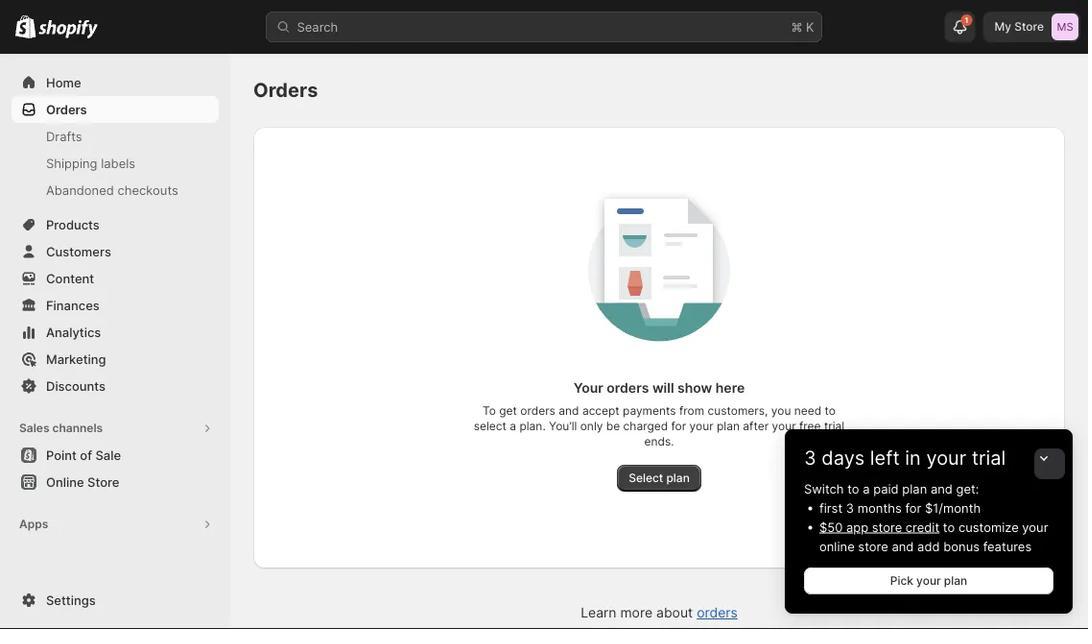 Task type: vqa. For each thing, say whether or not it's contained in the screenshot.
external
no



Task type: locate. For each thing, give the bounding box(es) containing it.
0 horizontal spatial trial
[[825, 419, 845, 433]]

your up features at the bottom right of page
[[1023, 520, 1049, 534]]

plan down customers,
[[717, 419, 740, 433]]

and inside your orders will show here to get orders and accept payments from customers, you need to select a plan. you'll only be charged for your plan after your free trial ends.
[[559, 404, 580, 418]]

online
[[820, 539, 855, 554]]

1 vertical spatial and
[[931, 481, 954, 496]]

search
[[297, 19, 338, 34]]

1 horizontal spatial and
[[893, 539, 915, 554]]

my
[[995, 20, 1012, 34]]

1 horizontal spatial shopify image
[[39, 20, 98, 39]]

plan inside your orders will show here to get orders and accept payments from customers, you need to select a plan. you'll only be charged for your plan after your free trial ends.
[[717, 419, 740, 433]]

1 horizontal spatial for
[[906, 500, 922, 515]]

shipping labels link
[[12, 150, 219, 177]]

1 vertical spatial to
[[848, 481, 860, 496]]

online store
[[46, 474, 119, 489]]

2 horizontal spatial and
[[931, 481, 954, 496]]

2 vertical spatial to
[[944, 520, 956, 534]]

1 horizontal spatial 3
[[847, 500, 855, 515]]

2 vertical spatial and
[[893, 539, 915, 554]]

your down from
[[690, 419, 714, 433]]

k
[[807, 19, 815, 34]]

3 inside dropdown button
[[805, 446, 817, 470]]

trial
[[825, 419, 845, 433], [973, 446, 1007, 470]]

switch
[[805, 481, 845, 496]]

you'll
[[549, 419, 577, 433]]

trial right the free
[[825, 419, 845, 433]]

and for to
[[893, 539, 915, 554]]

plan up first 3 months for $1/month
[[903, 481, 928, 496]]

for up credit
[[906, 500, 922, 515]]

0 horizontal spatial shopify image
[[15, 15, 36, 38]]

shipping labels
[[46, 156, 136, 170]]

trial up get:
[[973, 446, 1007, 470]]

abandoned checkouts link
[[12, 177, 219, 204]]

0 horizontal spatial and
[[559, 404, 580, 418]]

your right in
[[927, 446, 967, 470]]

to right "switch"
[[848, 481, 860, 496]]

for down from
[[672, 419, 687, 433]]

orders
[[254, 78, 318, 102], [46, 102, 87, 117]]

features
[[984, 539, 1033, 554]]

store for online store
[[87, 474, 119, 489]]

orders up the payments
[[607, 380, 650, 396]]

and up $1/month
[[931, 481, 954, 496]]

0 horizontal spatial orders
[[521, 404, 556, 418]]

0 horizontal spatial for
[[672, 419, 687, 433]]

0 vertical spatial 3
[[805, 446, 817, 470]]

settings link
[[12, 587, 219, 614]]

0 horizontal spatial a
[[510, 419, 517, 433]]

0 vertical spatial orders
[[607, 380, 650, 396]]

to
[[483, 404, 496, 418]]

first
[[820, 500, 843, 515]]

0 horizontal spatial 3
[[805, 446, 817, 470]]

store down months in the right bottom of the page
[[873, 520, 903, 534]]

store down the $50 app store credit link
[[859, 539, 889, 554]]

1 horizontal spatial store
[[1015, 20, 1045, 34]]

store inside online store link
[[87, 474, 119, 489]]

sale
[[95, 448, 121, 462]]

2 horizontal spatial orders
[[697, 605, 738, 621]]

1 button
[[945, 12, 976, 42]]

payments
[[623, 404, 677, 418]]

for inside 3 days left in your trial element
[[906, 500, 922, 515]]

3 days left in your trial button
[[786, 429, 1074, 470]]

$50 app store credit
[[820, 520, 940, 534]]

a left paid
[[864, 481, 871, 496]]

apps button
[[12, 511, 219, 538]]

0 vertical spatial trial
[[825, 419, 845, 433]]

1 vertical spatial store
[[87, 474, 119, 489]]

plan
[[717, 419, 740, 433], [667, 471, 690, 485], [903, 481, 928, 496], [945, 574, 968, 588]]

your
[[690, 419, 714, 433], [773, 419, 797, 433], [927, 446, 967, 470], [1023, 520, 1049, 534], [917, 574, 942, 588]]

0 vertical spatial a
[[510, 419, 517, 433]]

1
[[966, 15, 969, 25]]

1 vertical spatial trial
[[973, 446, 1007, 470]]

1 horizontal spatial a
[[864, 481, 871, 496]]

orders
[[607, 380, 650, 396], [521, 404, 556, 418], [697, 605, 738, 621]]

left
[[871, 446, 901, 470]]

1 vertical spatial for
[[906, 500, 922, 515]]

point of sale button
[[0, 442, 230, 469]]

and
[[559, 404, 580, 418], [931, 481, 954, 496], [893, 539, 915, 554]]

customers link
[[12, 238, 219, 265]]

of
[[80, 448, 92, 462]]

orders up 'drafts'
[[46, 102, 87, 117]]

2 horizontal spatial to
[[944, 520, 956, 534]]

from
[[680, 404, 705, 418]]

trial inside your orders will show here to get orders and accept payments from customers, you need to select a plan. you'll only be charged for your plan after your free trial ends.
[[825, 419, 845, 433]]

to customize your online store and add bonus features
[[820, 520, 1049, 554]]

a down get
[[510, 419, 517, 433]]

shopify image
[[15, 15, 36, 38], [39, 20, 98, 39]]

0 horizontal spatial store
[[87, 474, 119, 489]]

0 vertical spatial for
[[672, 419, 687, 433]]

drafts link
[[12, 123, 219, 150]]

a
[[510, 419, 517, 433], [864, 481, 871, 496]]

online store link
[[12, 469, 219, 496]]

store down "sale"
[[87, 474, 119, 489]]

store right my
[[1015, 20, 1045, 34]]

a inside your orders will show here to get orders and accept payments from customers, you need to select a plan. you'll only be charged for your plan after your free trial ends.
[[510, 419, 517, 433]]

$50
[[820, 520, 843, 534]]

orders down "search"
[[254, 78, 318, 102]]

3 right the first
[[847, 500, 855, 515]]

free
[[800, 419, 822, 433]]

$50 app store credit link
[[820, 520, 940, 534]]

my store image
[[1052, 13, 1079, 40]]

online
[[46, 474, 84, 489]]

and up you'll
[[559, 404, 580, 418]]

3 down the free
[[805, 446, 817, 470]]

channels
[[52, 421, 103, 435]]

to
[[825, 404, 836, 418], [848, 481, 860, 496], [944, 520, 956, 534]]

orders right about
[[697, 605, 738, 621]]

and left add
[[893, 539, 915, 554]]

0 horizontal spatial to
[[825, 404, 836, 418]]

your inside dropdown button
[[927, 446, 967, 470]]

to down $1/month
[[944, 520, 956, 534]]

select plan link
[[618, 465, 702, 492]]

0 vertical spatial to
[[825, 404, 836, 418]]

ends.
[[645, 435, 675, 448]]

paid
[[874, 481, 899, 496]]

3
[[805, 446, 817, 470], [847, 500, 855, 515]]

learn more about orders
[[581, 605, 738, 621]]

get
[[500, 404, 518, 418]]

after
[[744, 419, 769, 433]]

point of sale
[[46, 448, 121, 462]]

store for my store
[[1015, 20, 1045, 34]]

1 horizontal spatial trial
[[973, 446, 1007, 470]]

shipping
[[46, 156, 97, 170]]

0 vertical spatial store
[[1015, 20, 1045, 34]]

and inside to customize your online store and add bonus features
[[893, 539, 915, 554]]

1 vertical spatial store
[[859, 539, 889, 554]]

store
[[873, 520, 903, 534], [859, 539, 889, 554]]

orders up plan.
[[521, 404, 556, 418]]

plan right the select
[[667, 471, 690, 485]]

0 vertical spatial and
[[559, 404, 580, 418]]

in
[[906, 446, 922, 470]]

2 vertical spatial orders
[[697, 605, 738, 621]]

store
[[1015, 20, 1045, 34], [87, 474, 119, 489]]

0 horizontal spatial orders
[[46, 102, 87, 117]]

more
[[621, 605, 653, 621]]

orders link
[[12, 96, 219, 123]]

to right the need
[[825, 404, 836, 418]]

abandoned checkouts
[[46, 182, 178, 197]]

pick your plan link
[[805, 568, 1054, 594]]

abandoned
[[46, 182, 114, 197]]



Task type: describe. For each thing, give the bounding box(es) containing it.
finances
[[46, 298, 100, 313]]

your inside to customize your online store and add bonus features
[[1023, 520, 1049, 534]]

your orders will show here to get orders and accept payments from customers, you need to select a plan. you'll only be charged for your plan after your free trial ends.
[[474, 380, 845, 448]]

select plan
[[629, 471, 690, 485]]

sales channels
[[19, 421, 103, 435]]

content link
[[12, 265, 219, 292]]

finances link
[[12, 292, 219, 319]]

point of sale link
[[12, 442, 219, 469]]

1 horizontal spatial orders
[[607, 380, 650, 396]]

apps
[[19, 517, 48, 531]]

for inside your orders will show here to get orders and accept payments from customers, you need to select a plan. you'll only be charged for your plan after your free trial ends.
[[672, 419, 687, 433]]

your down the you
[[773, 419, 797, 433]]

pick
[[891, 574, 914, 588]]

here
[[716, 380, 745, 396]]

store inside to customize your online store and add bonus features
[[859, 539, 889, 554]]

you
[[772, 404, 792, 418]]

to inside your orders will show here to get orders and accept payments from customers, you need to select a plan. you'll only be charged for your plan after your free trial ends.
[[825, 404, 836, 418]]

and for switch
[[931, 481, 954, 496]]

analytics link
[[12, 319, 219, 346]]

add
[[918, 539, 941, 554]]

0 vertical spatial store
[[873, 520, 903, 534]]

checkouts
[[118, 182, 178, 197]]

customers,
[[708, 404, 769, 418]]

select
[[474, 419, 507, 433]]

point
[[46, 448, 77, 462]]

days
[[822, 446, 865, 470]]

months
[[858, 500, 902, 515]]

charged
[[624, 419, 669, 433]]

customers
[[46, 244, 111, 259]]

$1/month
[[926, 500, 982, 515]]

select
[[629, 471, 664, 485]]

your
[[574, 380, 604, 396]]

pick your plan
[[891, 574, 968, 588]]

settings
[[46, 593, 96, 607]]

only
[[581, 419, 603, 433]]

will
[[653, 380, 675, 396]]

first 3 months for $1/month
[[820, 500, 982, 515]]

⌘ k
[[792, 19, 815, 34]]

trial inside dropdown button
[[973, 446, 1007, 470]]

show
[[678, 380, 713, 396]]

switch to a paid plan and get:
[[805, 481, 980, 496]]

1 vertical spatial orders
[[521, 404, 556, 418]]

products
[[46, 217, 100, 232]]

be
[[607, 419, 621, 433]]

my store
[[995, 20, 1045, 34]]

discounts
[[46, 378, 106, 393]]

your right pick
[[917, 574, 942, 588]]

1 horizontal spatial orders
[[254, 78, 318, 102]]

drafts
[[46, 129, 82, 144]]

analytics
[[46, 325, 101, 339]]

plan.
[[520, 419, 546, 433]]

marketing link
[[12, 346, 219, 373]]

learn
[[581, 605, 617, 621]]

products link
[[12, 211, 219, 238]]

to inside to customize your online store and add bonus features
[[944, 520, 956, 534]]

home
[[46, 75, 81, 90]]

orders link
[[697, 605, 738, 621]]

credit
[[906, 520, 940, 534]]

⌘
[[792, 19, 803, 34]]

labels
[[101, 156, 136, 170]]

plan down bonus
[[945, 574, 968, 588]]

app
[[847, 520, 869, 534]]

sales channels button
[[12, 415, 219, 442]]

1 vertical spatial 3
[[847, 500, 855, 515]]

3 days left in your trial element
[[786, 479, 1074, 614]]

online store button
[[0, 469, 230, 496]]

bonus
[[944, 539, 980, 554]]

1 vertical spatial a
[[864, 481, 871, 496]]

customize
[[959, 520, 1020, 534]]

marketing
[[46, 351, 106, 366]]

about
[[657, 605, 694, 621]]

need
[[795, 404, 822, 418]]

content
[[46, 271, 94, 286]]

1 horizontal spatial to
[[848, 481, 860, 496]]

3 days left in your trial
[[805, 446, 1007, 470]]

home link
[[12, 69, 219, 96]]

discounts link
[[12, 373, 219, 399]]

sales
[[19, 421, 49, 435]]



